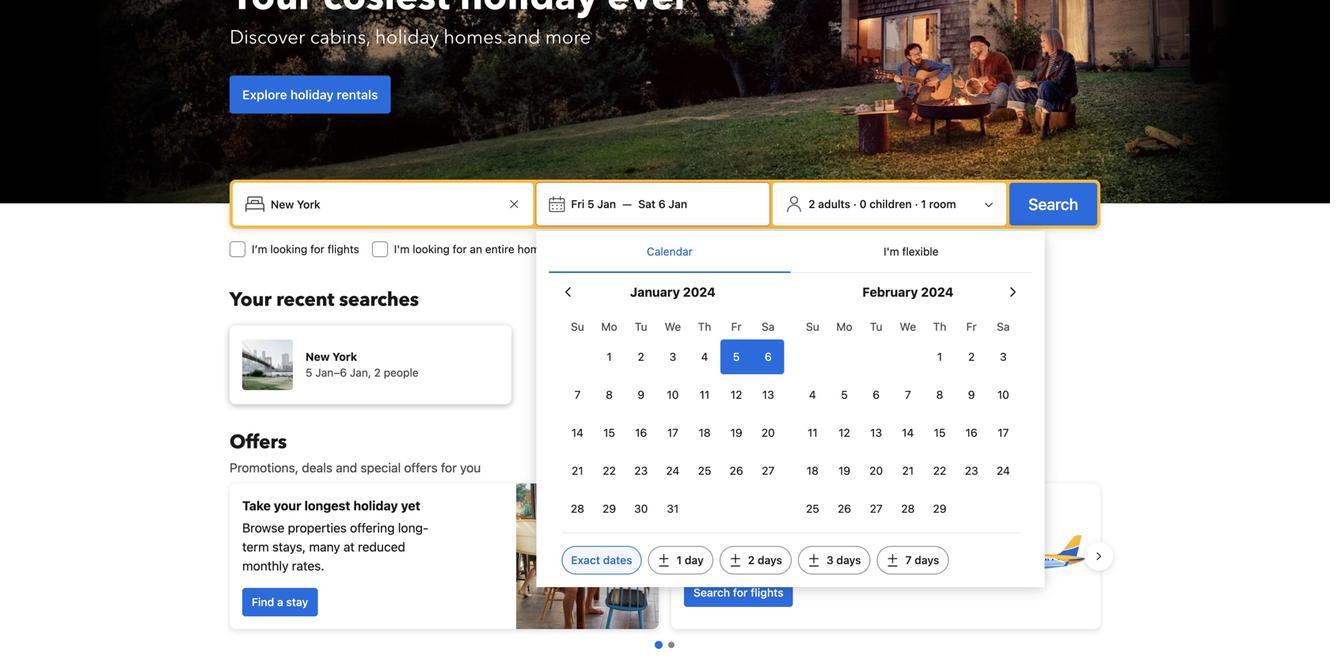 Task type: vqa. For each thing, say whether or not it's contained in the screenshot.


Task type: describe. For each thing, give the bounding box(es) containing it.
7 for 7 option at the bottom left
[[575, 389, 581, 402]]

17 for 17 february 2024 option
[[998, 427, 1009, 440]]

homes
[[444, 25, 503, 51]]

holiday left homes
[[375, 25, 439, 51]]

6 February 2024 checkbox
[[861, 378, 893, 413]]

12 for 12 option
[[731, 389, 743, 402]]

offers promotions, deals and special offers for you
[[230, 430, 481, 476]]

dates
[[603, 554, 633, 567]]

deals
[[302, 461, 333, 476]]

0 vertical spatial and
[[507, 25, 541, 51]]

search for flights
[[694, 587, 784, 600]]

27 January 2024 checkbox
[[753, 454, 784, 489]]

looking for i'm
[[270, 243, 308, 256]]

sat
[[639, 198, 656, 211]]

i'm looking for an entire home or apartment
[[394, 243, 616, 256]]

jan–6
[[315, 366, 347, 379]]

i'm looking for flights
[[252, 243, 359, 256]]

12 for 12 february 2024 checkbox
[[839, 427, 851, 440]]

10 for 10 checkbox
[[667, 389, 679, 402]]

calendar
[[647, 245, 693, 258]]

fly
[[684, 508, 703, 523]]

holiday left rentals
[[290, 87, 334, 102]]

children
[[870, 198, 912, 211]]

24 for 24 january 2024 'option'
[[666, 465, 680, 478]]

18 for 18 checkbox
[[699, 427, 711, 440]]

5 inside 'option'
[[841, 389, 848, 402]]

sat 6 jan button
[[632, 190, 694, 219]]

26 for 26 option
[[730, 465, 744, 478]]

flexibility
[[717, 549, 768, 564]]

fri 5 jan button
[[565, 190, 623, 219]]

7 down with
[[906, 554, 912, 567]]

take your longest holiday yet image
[[516, 484, 659, 630]]

13 for 13 option
[[763, 389, 775, 402]]

region containing take your longest holiday yet
[[217, 478, 1114, 636]]

2 jan from the left
[[669, 198, 688, 211]]

12 February 2024 checkbox
[[829, 416, 861, 451]]

search for flights link
[[684, 579, 793, 608]]

18 for "18 february 2024" option
[[807, 465, 819, 478]]

exact
[[571, 554, 600, 567]]

2 down inspired,
[[748, 554, 755, 567]]

8 February 2024 checkbox
[[924, 378, 956, 413]]

2 · from the left
[[915, 198, 919, 211]]

22 for 22 option
[[603, 465, 616, 478]]

fri 5 jan — sat 6 jan
[[571, 198, 688, 211]]

your recent searches
[[230, 287, 419, 313]]

mo for january
[[602, 320, 618, 333]]

grid for february
[[797, 311, 1020, 527]]

i'm flexible button
[[791, 231, 1032, 272]]

17 January 2024 checkbox
[[657, 416, 689, 451]]

1 horizontal spatial 3
[[827, 554, 834, 567]]

holiday inside take your longest holiday yet browse properties offering long- term stays, many at reduced monthly rates.
[[354, 499, 398, 514]]

16 for 16 option
[[966, 427, 978, 440]]

stays,
[[272, 540, 306, 555]]

12 January 2024 checkbox
[[721, 378, 753, 413]]

flexible
[[903, 245, 939, 258]]

2 days
[[748, 554, 783, 567]]

6 cell
[[753, 337, 784, 375]]

30 January 2024 checkbox
[[625, 492, 657, 527]]

find a stay link
[[242, 589, 318, 617]]

search button
[[1010, 183, 1098, 226]]

24 February 2024 checkbox
[[988, 454, 1020, 489]]

7 January 2024 checkbox
[[562, 378, 594, 413]]

4 January 2024 checkbox
[[689, 340, 721, 375]]

16 February 2024 checkbox
[[956, 416, 988, 451]]

january
[[630, 285, 680, 300]]

2024 for january 2024
[[683, 285, 716, 300]]

22 January 2024 checkbox
[[594, 454, 625, 489]]

25 February 2024 checkbox
[[797, 492, 829, 527]]

home
[[518, 243, 546, 256]]

i'm travelling for work
[[650, 243, 761, 256]]

or
[[549, 243, 560, 256]]

book
[[839, 530, 868, 545]]

to
[[740, 508, 753, 523]]

discover
[[230, 25, 305, 51]]

sa for february 2024
[[997, 320, 1010, 333]]

16 for 16 january 2024 option
[[635, 427, 647, 440]]

5 right fri
[[588, 198, 595, 211]]

11 February 2024 checkbox
[[797, 416, 829, 451]]

15 February 2024 checkbox
[[924, 416, 956, 451]]

19 for 19 checkbox
[[839, 465, 851, 478]]

3 days
[[827, 554, 862, 567]]

explore
[[242, 87, 287, 102]]

8 for 8 option
[[937, 389, 944, 402]]

21 January 2024 checkbox
[[562, 454, 594, 489]]

take your longest holiday yet browse properties offering long- term stays, many at reduced monthly rates.
[[242, 499, 429, 574]]

2 adults · 0 children · 1 room
[[809, 198, 957, 211]]

fri
[[571, 198, 585, 211]]

2 inside checkbox
[[969, 351, 975, 364]]

an
[[470, 243, 482, 256]]

13 January 2024 checkbox
[[753, 378, 784, 413]]

19 for 19 january 2024 checkbox
[[731, 427, 743, 440]]

for inside offers promotions, deals and special offers for you
[[441, 461, 457, 476]]

26 February 2024 checkbox
[[829, 492, 861, 527]]

0 horizontal spatial flights
[[328, 243, 359, 256]]

your inside take your longest holiday yet browse properties offering long- term stays, many at reduced monthly rates.
[[274, 499, 302, 514]]

13 February 2024 checkbox
[[861, 416, 893, 451]]

27 for 27 checkbox
[[870, 503, 883, 516]]

find a stay
[[252, 596, 308, 609]]

i'm for i'm looking for an entire home or apartment
[[394, 243, 410, 256]]

find
[[252, 596, 274, 609]]

21 February 2024 checkbox
[[893, 454, 924, 489]]

days for 7 days
[[915, 554, 940, 567]]

longest
[[305, 499, 351, 514]]

3 February 2024 checkbox
[[988, 340, 1020, 375]]

flights inside 'link'
[[751, 587, 784, 600]]

3 for february 2024
[[1000, 351, 1007, 364]]

23 for '23 february 2024' option at the bottom right of the page
[[965, 465, 979, 478]]

stay
[[286, 596, 308, 609]]

promotions,
[[230, 461, 299, 476]]

search for search for flights
[[694, 587, 730, 600]]

0 vertical spatial more
[[545, 25, 591, 51]]

9 for '9 january 2024' checkbox
[[638, 389, 645, 402]]

flights inside fly away to your dream holiday get inspired, compare and book flights with more flexibility
[[871, 530, 907, 545]]

compare
[[761, 530, 811, 545]]

mo for february
[[837, 320, 853, 333]]

day
[[685, 554, 704, 567]]

15 January 2024 checkbox
[[594, 416, 625, 451]]

14 January 2024 checkbox
[[562, 416, 594, 451]]

away
[[706, 508, 737, 523]]

a
[[277, 596, 283, 609]]

browse
[[242, 521, 285, 536]]

14 for 14 january 2024 checkbox
[[572, 427, 584, 440]]

Where are you going? field
[[265, 190, 505, 219]]

apartment
[[563, 243, 616, 256]]

people
[[384, 366, 419, 379]]

29 February 2024 checkbox
[[924, 492, 956, 527]]

long-
[[398, 521, 429, 536]]

2 inside option
[[638, 351, 645, 364]]

17 for '17 january 2024' option
[[668, 427, 679, 440]]

work
[[736, 243, 761, 256]]

2 February 2024 checkbox
[[956, 340, 988, 375]]

recent
[[276, 287, 335, 313]]

room
[[930, 198, 957, 211]]

2024 for february 2024
[[921, 285, 954, 300]]

offering
[[350, 521, 395, 536]]

22 February 2024 checkbox
[[924, 454, 956, 489]]

15 for 15 january 2024 checkbox
[[604, 427, 615, 440]]

7 days
[[906, 554, 940, 567]]

4 for 4 january 2024 checkbox
[[701, 351, 708, 364]]

days for 3 days
[[837, 554, 862, 567]]

7 February 2024 checkbox
[[893, 378, 924, 413]]

—
[[623, 198, 632, 211]]

cabins,
[[310, 25, 371, 51]]

offers
[[230, 430, 287, 456]]

0 vertical spatial 6
[[659, 198, 666, 211]]

fly away to your dream holiday get inspired, compare and book flights with more flexibility
[[684, 508, 934, 564]]

6 for 6 option
[[765, 351, 772, 364]]

1 vertical spatial 11
[[808, 427, 818, 440]]

9 January 2024 checkbox
[[625, 378, 657, 413]]

19 January 2024 checkbox
[[721, 416, 753, 451]]

explore holiday rentals
[[242, 87, 378, 102]]

york
[[333, 351, 357, 364]]



Task type: locate. For each thing, give the bounding box(es) containing it.
0 horizontal spatial 21
[[572, 465, 584, 478]]

14 left 15 january 2024 checkbox
[[572, 427, 584, 440]]

23 inside option
[[965, 465, 979, 478]]

· left 0
[[854, 198, 857, 211]]

25 right 24 january 2024 'option'
[[698, 465, 712, 478]]

0 horizontal spatial 27
[[762, 465, 775, 478]]

5 February 2024 checkbox
[[829, 378, 861, 413]]

offers
[[404, 461, 438, 476]]

29 for 29 february 2024 checkbox
[[933, 503, 947, 516]]

1 day
[[677, 554, 704, 567]]

su for january
[[571, 320, 584, 333]]

tab list
[[549, 231, 1032, 274]]

1 horizontal spatial 25
[[806, 503, 820, 516]]

2 horizontal spatial flights
[[871, 530, 907, 545]]

25
[[698, 465, 712, 478], [806, 503, 820, 516]]

days down "book"
[[837, 554, 862, 567]]

6 inside checkbox
[[873, 389, 880, 402]]

for inside 'link'
[[733, 587, 748, 600]]

4 February 2024 checkbox
[[797, 378, 829, 413]]

1 vertical spatial 27
[[870, 503, 883, 516]]

looking left an
[[413, 243, 450, 256]]

10 right 9 february 2024 option
[[998, 389, 1010, 402]]

3 inside checkbox
[[1000, 351, 1007, 364]]

discover cabins, holiday homes and more
[[230, 25, 591, 51]]

2 28 from the left
[[902, 503, 915, 516]]

21 for the 21 checkbox
[[572, 465, 584, 478]]

21
[[572, 465, 584, 478], [903, 465, 914, 478]]

2 sa from the left
[[997, 320, 1010, 333]]

2 right 1 checkbox
[[638, 351, 645, 364]]

tab list containing calendar
[[549, 231, 1032, 274]]

4 right 3 checkbox
[[701, 351, 708, 364]]

2 24 from the left
[[997, 465, 1011, 478]]

2 horizontal spatial 6
[[873, 389, 880, 402]]

1 horizontal spatial 2024
[[921, 285, 954, 300]]

new york 5 jan–6 jan, 2 people
[[306, 351, 419, 379]]

7 inside checkbox
[[905, 389, 912, 402]]

2 fr from the left
[[967, 320, 977, 333]]

1 left 2 option
[[607, 351, 612, 364]]

properties
[[288, 521, 347, 536]]

holiday inside fly away to your dream holiday get inspired, compare and book flights with more flexibility
[[829, 508, 873, 523]]

8 left 9 february 2024 option
[[937, 389, 944, 402]]

1 sa from the left
[[762, 320, 775, 333]]

term
[[242, 540, 269, 555]]

for for flights
[[311, 243, 325, 256]]

27 for 27 january 2024 option at the bottom
[[762, 465, 775, 478]]

2 left adults
[[809, 198, 816, 211]]

15 right 14 january 2024 checkbox
[[604, 427, 615, 440]]

16 left '17 january 2024' option
[[635, 427, 647, 440]]

jan right sat on the top left
[[669, 198, 688, 211]]

2 vertical spatial and
[[815, 530, 836, 545]]

23
[[635, 465, 648, 478], [965, 465, 979, 478]]

we up 3 checkbox
[[665, 320, 681, 333]]

13
[[763, 389, 775, 402], [871, 427, 883, 440]]

0 vertical spatial 12
[[731, 389, 743, 402]]

0 horizontal spatial i'm
[[394, 243, 410, 256]]

1 horizontal spatial 28
[[902, 503, 915, 516]]

for for work
[[719, 243, 733, 256]]

0 vertical spatial 27
[[762, 465, 775, 478]]

26 January 2024 checkbox
[[721, 454, 753, 489]]

9 right 8 option
[[969, 389, 976, 402]]

1 horizontal spatial 27
[[870, 503, 883, 516]]

2 21 from the left
[[903, 465, 914, 478]]

0 horizontal spatial 29
[[603, 503, 616, 516]]

6 for 6 february 2024 checkbox
[[873, 389, 880, 402]]

31 January 2024 checkbox
[[657, 492, 689, 527]]

1 horizontal spatial mo
[[837, 320, 853, 333]]

1 vertical spatial 26
[[838, 503, 852, 516]]

tu down february
[[870, 320, 883, 333]]

and right deals
[[336, 461, 357, 476]]

5 inside "checkbox"
[[733, 351, 740, 364]]

19 February 2024 checkbox
[[829, 454, 861, 489]]

27 inside checkbox
[[870, 503, 883, 516]]

11 January 2024 checkbox
[[689, 378, 721, 413]]

28 inside option
[[571, 503, 585, 516]]

you
[[460, 461, 481, 476]]

fr for february 2024
[[967, 320, 977, 333]]

1 2024 from the left
[[683, 285, 716, 300]]

1 · from the left
[[854, 198, 857, 211]]

0 horizontal spatial search
[[694, 587, 730, 600]]

flights down 2 days at the bottom right of page
[[751, 587, 784, 600]]

30
[[635, 503, 648, 516]]

1 horizontal spatial 10
[[998, 389, 1010, 402]]

for left work
[[719, 243, 733, 256]]

27 inside option
[[762, 465, 775, 478]]

8
[[606, 389, 613, 402], [937, 389, 944, 402]]

2 tu from the left
[[870, 320, 883, 333]]

5 down new
[[306, 366, 312, 379]]

special
[[361, 461, 401, 476]]

26
[[730, 465, 744, 478], [838, 503, 852, 516]]

28 for 28 option
[[902, 503, 915, 516]]

11 left 12 option
[[700, 389, 710, 402]]

2024 down i'm travelling for work
[[683, 285, 716, 300]]

yet
[[401, 499, 421, 514]]

new
[[306, 351, 330, 364]]

holiday up "book"
[[829, 508, 873, 523]]

20 left 21 february 2024 checkbox
[[870, 465, 883, 478]]

0 horizontal spatial your
[[274, 499, 302, 514]]

29 inside option
[[603, 503, 616, 516]]

0 horizontal spatial we
[[665, 320, 681, 333]]

1 horizontal spatial days
[[837, 554, 862, 567]]

dream
[[786, 508, 826, 523]]

1 looking from the left
[[270, 243, 308, 256]]

0 horizontal spatial sa
[[762, 320, 775, 333]]

0 horizontal spatial 15
[[604, 427, 615, 440]]

3 for january 2024
[[670, 351, 677, 364]]

21 right 20 checkbox
[[903, 465, 914, 478]]

january 2024
[[630, 285, 716, 300]]

24 for 24 february 2024 checkbox
[[997, 465, 1011, 478]]

0 vertical spatial 20
[[762, 427, 775, 440]]

14 right 13 february 2024 checkbox
[[902, 427, 914, 440]]

29 January 2024 checkbox
[[594, 492, 625, 527]]

1 left 2 february 2024 checkbox
[[938, 351, 943, 364]]

1 23 from the left
[[635, 465, 648, 478]]

27 right 26 option
[[762, 465, 775, 478]]

for left an
[[453, 243, 467, 256]]

29 for 29 option
[[603, 503, 616, 516]]

5 right 4 january 2024 checkbox
[[733, 351, 740, 364]]

0 horizontal spatial 11
[[700, 389, 710, 402]]

search inside the search for flights 'link'
[[694, 587, 730, 600]]

1 horizontal spatial th
[[934, 320, 947, 333]]

we down february 2024
[[900, 320, 917, 333]]

1 left day
[[677, 554, 682, 567]]

grid for january
[[562, 311, 784, 527]]

2 adults · 0 children · 1 room button
[[780, 189, 1000, 219]]

11 left 12 february 2024 checkbox
[[808, 427, 818, 440]]

1 21 from the left
[[572, 465, 584, 478]]

24 right '23 february 2024' option at the bottom right of the page
[[997, 465, 1011, 478]]

0 horizontal spatial 6
[[659, 198, 666, 211]]

5 cell
[[721, 337, 753, 375]]

0 horizontal spatial more
[[545, 25, 591, 51]]

your
[[230, 287, 272, 313]]

searches
[[339, 287, 419, 313]]

2 8 from the left
[[937, 389, 944, 402]]

20 February 2024 checkbox
[[861, 454, 893, 489]]

19 right 18 checkbox
[[731, 427, 743, 440]]

8 right 7 option at the bottom left
[[606, 389, 613, 402]]

and inside fly away to your dream holiday get inspired, compare and book flights with more flexibility
[[815, 530, 836, 545]]

24 inside 'option'
[[666, 465, 680, 478]]

17
[[668, 427, 679, 440], [998, 427, 1009, 440]]

10
[[667, 389, 679, 402], [998, 389, 1010, 402]]

2024 down flexible
[[921, 285, 954, 300]]

9 for 9 february 2024 option
[[969, 389, 976, 402]]

rentals
[[337, 87, 378, 102]]

tu
[[635, 320, 648, 333], [870, 320, 883, 333]]

1
[[921, 198, 927, 211], [607, 351, 612, 364], [938, 351, 943, 364], [677, 554, 682, 567]]

1 horizontal spatial 12
[[839, 427, 851, 440]]

20 right 19 january 2024 checkbox
[[762, 427, 775, 440]]

3
[[670, 351, 677, 364], [1000, 351, 1007, 364], [827, 554, 834, 567]]

16 right 15 february 2024 checkbox
[[966, 427, 978, 440]]

23 February 2024 checkbox
[[956, 454, 988, 489]]

29 right 28 option
[[933, 503, 947, 516]]

8 for the 8 option
[[606, 389, 613, 402]]

25 for 25 option
[[698, 465, 712, 478]]

th for february 2024
[[934, 320, 947, 333]]

18 February 2024 checkbox
[[797, 454, 829, 489]]

21 for 21 february 2024 checkbox
[[903, 465, 914, 478]]

29 inside checkbox
[[933, 503, 947, 516]]

10 inside checkbox
[[667, 389, 679, 402]]

9 inside 9 february 2024 option
[[969, 389, 976, 402]]

28 left 29 option
[[571, 503, 585, 516]]

15
[[604, 427, 615, 440], [934, 427, 946, 440]]

1 horizontal spatial 20
[[870, 465, 883, 478]]

for for an
[[453, 243, 467, 256]]

13 right 12 option
[[763, 389, 775, 402]]

26 right 25 option
[[730, 465, 744, 478]]

1 th from the left
[[698, 320, 712, 333]]

rates.
[[292, 559, 325, 574]]

monthly
[[242, 559, 289, 574]]

19 inside checkbox
[[731, 427, 743, 440]]

0 horizontal spatial 20
[[762, 427, 775, 440]]

i'm
[[252, 243, 267, 256]]

24 inside checkbox
[[997, 465, 1011, 478]]

jan,
[[350, 366, 371, 379]]

3 January 2024 checkbox
[[657, 340, 689, 375]]

1 horizontal spatial 22
[[934, 465, 947, 478]]

12
[[731, 389, 743, 402], [839, 427, 851, 440]]

0 horizontal spatial 3
[[670, 351, 677, 364]]

17 February 2024 checkbox
[[988, 416, 1020, 451]]

search inside search button
[[1029, 195, 1079, 213]]

2 horizontal spatial and
[[815, 530, 836, 545]]

flights up 'your recent searches'
[[328, 243, 359, 256]]

1 22 from the left
[[603, 465, 616, 478]]

18 inside checkbox
[[699, 427, 711, 440]]

2 vertical spatial flights
[[751, 587, 784, 600]]

0 horizontal spatial jan
[[598, 198, 616, 211]]

1 vertical spatial 25
[[806, 503, 820, 516]]

i'm
[[394, 243, 410, 256], [650, 243, 666, 256], [884, 245, 900, 258]]

1 horizontal spatial 4
[[810, 389, 817, 402]]

29
[[603, 503, 616, 516], [933, 503, 947, 516]]

days for 2 days
[[758, 554, 783, 567]]

1 vertical spatial 20
[[870, 465, 883, 478]]

22
[[603, 465, 616, 478], [934, 465, 947, 478]]

holiday up 'offering'
[[354, 499, 398, 514]]

20 inside checkbox
[[870, 465, 883, 478]]

1 horizontal spatial 16
[[966, 427, 978, 440]]

2 horizontal spatial i'm
[[884, 245, 900, 258]]

su for february
[[806, 320, 820, 333]]

9 inside '9 january 2024' checkbox
[[638, 389, 645, 402]]

0 vertical spatial 19
[[731, 427, 743, 440]]

28 right 27 checkbox
[[902, 503, 915, 516]]

su up 7 option at the bottom left
[[571, 320, 584, 333]]

1 15 from the left
[[604, 427, 615, 440]]

1 horizontal spatial fr
[[967, 320, 977, 333]]

0 horizontal spatial 18
[[699, 427, 711, 440]]

1 10 from the left
[[667, 389, 679, 402]]

2 mo from the left
[[837, 320, 853, 333]]

mo
[[602, 320, 618, 333], [837, 320, 853, 333]]

2 15 from the left
[[934, 427, 946, 440]]

2 January 2024 checkbox
[[625, 340, 657, 375]]

20 January 2024 checkbox
[[753, 416, 784, 451]]

days down with
[[915, 554, 940, 567]]

7 for 7 february 2024 checkbox
[[905, 389, 912, 402]]

0 horizontal spatial 26
[[730, 465, 744, 478]]

1 horizontal spatial 15
[[934, 427, 946, 440]]

0 horizontal spatial 16
[[635, 427, 647, 440]]

28 February 2024 checkbox
[[893, 492, 924, 527]]

fr up 5 cell
[[732, 320, 742, 333]]

14 inside checkbox
[[572, 427, 584, 440]]

1 inside option
[[938, 351, 943, 364]]

1 vertical spatial 12
[[839, 427, 851, 440]]

your right take
[[274, 499, 302, 514]]

2 10 from the left
[[998, 389, 1010, 402]]

2 horizontal spatial 3
[[1000, 351, 1007, 364]]

1 horizontal spatial 21
[[903, 465, 914, 478]]

4 left '5 february 2024' 'option'
[[810, 389, 817, 402]]

1 horizontal spatial flights
[[751, 587, 784, 600]]

25 left 26 february 2024 option
[[806, 503, 820, 516]]

0 horizontal spatial 19
[[731, 427, 743, 440]]

reduced
[[358, 540, 406, 555]]

1 vertical spatial more
[[684, 549, 714, 564]]

1 horizontal spatial 29
[[933, 503, 947, 516]]

0 horizontal spatial su
[[571, 320, 584, 333]]

1 inside checkbox
[[607, 351, 612, 364]]

7 left the 8 option
[[575, 389, 581, 402]]

explore holiday rentals link
[[230, 76, 391, 114]]

february
[[863, 285, 918, 300]]

0 vertical spatial 18
[[699, 427, 711, 440]]

25 January 2024 checkbox
[[689, 454, 721, 489]]

mo up 1 checkbox
[[602, 320, 618, 333]]

and left "book"
[[815, 530, 836, 545]]

10 February 2024 checkbox
[[988, 378, 1020, 413]]

progress bar
[[655, 642, 675, 650]]

region
[[217, 478, 1114, 636]]

fr up 2 february 2024 checkbox
[[967, 320, 977, 333]]

15 for 15 february 2024 checkbox
[[934, 427, 946, 440]]

with
[[910, 530, 934, 545]]

1 horizontal spatial and
[[507, 25, 541, 51]]

23 inside option
[[635, 465, 648, 478]]

28 inside option
[[902, 503, 915, 516]]

holiday
[[375, 25, 439, 51], [290, 87, 334, 102], [354, 499, 398, 514], [829, 508, 873, 523]]

6 January 2024 checkbox
[[753, 340, 784, 375]]

1 horizontal spatial tu
[[870, 320, 883, 333]]

14 for 14 option
[[902, 427, 914, 440]]

2 we from the left
[[900, 320, 917, 333]]

1 inside button
[[921, 198, 927, 211]]

1 vertical spatial and
[[336, 461, 357, 476]]

we
[[665, 320, 681, 333], [900, 320, 917, 333]]

and inside offers promotions, deals and special offers for you
[[336, 461, 357, 476]]

6 left 7 february 2024 checkbox
[[873, 389, 880, 402]]

2 23 from the left
[[965, 465, 979, 478]]

14 February 2024 checkbox
[[893, 416, 924, 451]]

th up 1 february 2024 option
[[934, 320, 947, 333]]

16
[[635, 427, 647, 440], [966, 427, 978, 440]]

23 January 2024 checkbox
[[625, 454, 657, 489]]

6 right 5 "checkbox"
[[765, 351, 772, 364]]

i'm down where are you going? field on the left top of the page
[[394, 243, 410, 256]]

sa for january 2024
[[762, 320, 775, 333]]

19 inside checkbox
[[839, 465, 851, 478]]

16 January 2024 checkbox
[[625, 416, 657, 451]]

13 right 12 february 2024 checkbox
[[871, 427, 883, 440]]

0 horizontal spatial 2024
[[683, 285, 716, 300]]

1 days from the left
[[758, 554, 783, 567]]

1 9 from the left
[[638, 389, 645, 402]]

23 for 23 option
[[635, 465, 648, 478]]

1 horizontal spatial ·
[[915, 198, 919, 211]]

1 jan from the left
[[598, 198, 616, 211]]

14 inside option
[[902, 427, 914, 440]]

27 left 28 option
[[870, 503, 883, 516]]

1 vertical spatial 19
[[839, 465, 851, 478]]

13 inside checkbox
[[871, 427, 883, 440]]

1 vertical spatial 18
[[807, 465, 819, 478]]

28
[[571, 503, 585, 516], [902, 503, 915, 516]]

13 inside option
[[763, 389, 775, 402]]

fr for january 2024
[[732, 320, 742, 333]]

1 8 from the left
[[606, 389, 613, 402]]

20 inside option
[[762, 427, 775, 440]]

22 inside option
[[603, 465, 616, 478]]

5 January 2024 checkbox
[[721, 340, 753, 375]]

looking for i'm
[[413, 243, 450, 256]]

5 inside new york 5 jan–6 jan, 2 people
[[306, 366, 312, 379]]

i'm for i'm flexible
[[884, 245, 900, 258]]

4 for 4 february 2024 checkbox
[[810, 389, 817, 402]]

· right children at right top
[[915, 198, 919, 211]]

31
[[667, 503, 679, 516]]

1 horizontal spatial 17
[[998, 427, 1009, 440]]

23 right 22 option
[[635, 465, 648, 478]]

i'm left flexible
[[884, 245, 900, 258]]

2 right jan,
[[374, 366, 381, 379]]

0
[[860, 198, 867, 211]]

22 right 21 february 2024 checkbox
[[934, 465, 947, 478]]

1 horizontal spatial 6
[[765, 351, 772, 364]]

for up 'your recent searches'
[[311, 243, 325, 256]]

1 16 from the left
[[635, 427, 647, 440]]

calendar button
[[549, 231, 791, 272]]

5 right 4 february 2024 checkbox
[[841, 389, 848, 402]]

1 17 from the left
[[668, 427, 679, 440]]

15 right 14 option
[[934, 427, 946, 440]]

0 horizontal spatial and
[[336, 461, 357, 476]]

25 inside checkbox
[[806, 503, 820, 516]]

1 horizontal spatial i'm
[[650, 243, 666, 256]]

1 horizontal spatial more
[[684, 549, 714, 564]]

your inside fly away to your dream holiday get inspired, compare and book flights with more flexibility
[[756, 508, 783, 523]]

for
[[311, 243, 325, 256], [453, 243, 467, 256], [719, 243, 733, 256], [441, 461, 457, 476], [733, 587, 748, 600]]

3 inside checkbox
[[670, 351, 677, 364]]

sa up 6 cell
[[762, 320, 775, 333]]

2 looking from the left
[[413, 243, 450, 256]]

1 28 from the left
[[571, 503, 585, 516]]

23 right 22 checkbox
[[965, 465, 979, 478]]

18 left 19 checkbox
[[807, 465, 819, 478]]

1 grid from the left
[[562, 311, 784, 527]]

7 inside option
[[575, 389, 581, 402]]

1 horizontal spatial su
[[806, 320, 820, 333]]

0 vertical spatial 11
[[700, 389, 710, 402]]

2 29 from the left
[[933, 503, 947, 516]]

10 for 10 option at the right of the page
[[998, 389, 1010, 402]]

20
[[762, 427, 775, 440], [870, 465, 883, 478]]

9 February 2024 checkbox
[[956, 378, 988, 413]]

i'm inside button
[[884, 245, 900, 258]]

1 horizontal spatial sa
[[997, 320, 1010, 333]]

10 left 11 option
[[667, 389, 679, 402]]

1 horizontal spatial 18
[[807, 465, 819, 478]]

1 January 2024 checkbox
[[594, 340, 625, 375]]

2 inside button
[[809, 198, 816, 211]]

0 horizontal spatial 28
[[571, 503, 585, 516]]

flights down 27 checkbox
[[871, 530, 907, 545]]

0 horizontal spatial 23
[[635, 465, 648, 478]]

sa up "3" checkbox
[[997, 320, 1010, 333]]

many
[[309, 540, 340, 555]]

entire
[[485, 243, 515, 256]]

for left you
[[441, 461, 457, 476]]

2 17 from the left
[[998, 427, 1009, 440]]

2 22 from the left
[[934, 465, 947, 478]]

we for january
[[665, 320, 681, 333]]

1 fr from the left
[[732, 320, 742, 333]]

0 horizontal spatial mo
[[602, 320, 618, 333]]

search for search
[[1029, 195, 1079, 213]]

0 horizontal spatial 10
[[667, 389, 679, 402]]

1 we from the left
[[665, 320, 681, 333]]

2 days from the left
[[837, 554, 862, 567]]

2 grid from the left
[[797, 311, 1020, 527]]

1 29 from the left
[[603, 503, 616, 516]]

1 vertical spatial flights
[[871, 530, 907, 545]]

1 vertical spatial 13
[[871, 427, 883, 440]]

days down compare at the right
[[758, 554, 783, 567]]

2 th from the left
[[934, 320, 947, 333]]

th up 4 january 2024 checkbox
[[698, 320, 712, 333]]

6 right sat on the top left
[[659, 198, 666, 211]]

0 vertical spatial 4
[[701, 351, 708, 364]]

looking right i'm
[[270, 243, 308, 256]]

2 su from the left
[[806, 320, 820, 333]]

12 inside checkbox
[[839, 427, 851, 440]]

1 24 from the left
[[666, 465, 680, 478]]

6 inside option
[[765, 351, 772, 364]]

tu for january
[[635, 320, 648, 333]]

20 for 20 option at the right bottom of page
[[762, 427, 775, 440]]

13 for 13 february 2024 checkbox
[[871, 427, 883, 440]]

fly away to your dream holiday image
[[977, 501, 1088, 612]]

5
[[588, 198, 595, 211], [733, 351, 740, 364], [306, 366, 312, 379], [841, 389, 848, 402]]

2 16 from the left
[[966, 427, 978, 440]]

february 2024
[[863, 285, 954, 300]]

tu for february
[[870, 320, 883, 333]]

28 January 2024 checkbox
[[562, 492, 594, 527]]

1 February 2024 checkbox
[[924, 340, 956, 375]]

1 mo from the left
[[602, 320, 618, 333]]

your right to
[[756, 508, 783, 523]]

17 right 16 option
[[998, 427, 1009, 440]]

28 for 28 option
[[571, 503, 585, 516]]

i'm flexible
[[884, 245, 939, 258]]

9
[[638, 389, 645, 402], [969, 389, 976, 402]]

19
[[731, 427, 743, 440], [839, 465, 851, 478]]

3 days from the left
[[915, 554, 940, 567]]

0 horizontal spatial 24
[[666, 465, 680, 478]]

27 February 2024 checkbox
[[861, 492, 893, 527]]

more inside fly away to your dream holiday get inspired, compare and book flights with more flexibility
[[684, 549, 714, 564]]

8 January 2024 checkbox
[[594, 378, 625, 413]]

adults
[[819, 198, 851, 211]]

1 horizontal spatial 26
[[838, 503, 852, 516]]

1 vertical spatial 6
[[765, 351, 772, 364]]

sa
[[762, 320, 775, 333], [997, 320, 1010, 333]]

2 horizontal spatial days
[[915, 554, 940, 567]]

exact dates
[[571, 554, 633, 567]]

9 left 10 checkbox
[[638, 389, 645, 402]]

2 2024 from the left
[[921, 285, 954, 300]]

0 horizontal spatial grid
[[562, 311, 784, 527]]

18 left 19 january 2024 checkbox
[[699, 427, 711, 440]]

7 right 6 february 2024 checkbox
[[905, 389, 912, 402]]

18 inside option
[[807, 465, 819, 478]]

26 for 26 february 2024 option
[[838, 503, 852, 516]]

1 su from the left
[[571, 320, 584, 333]]

th
[[698, 320, 712, 333], [934, 320, 947, 333]]

10 inside option
[[998, 389, 1010, 402]]

25 for 25 february 2024 checkbox
[[806, 503, 820, 516]]

get
[[684, 530, 705, 545]]

1 tu from the left
[[635, 320, 648, 333]]

we for february
[[900, 320, 917, 333]]

2 14 from the left
[[902, 427, 914, 440]]

grid
[[562, 311, 784, 527], [797, 311, 1020, 527]]

2 vertical spatial 6
[[873, 389, 880, 402]]

0 vertical spatial flights
[[328, 243, 359, 256]]

jan left —
[[598, 198, 616, 211]]

22 for 22 checkbox
[[934, 465, 947, 478]]

25 inside option
[[698, 465, 712, 478]]

2 inside new york 5 jan–6 jan, 2 people
[[374, 366, 381, 379]]

fr
[[732, 320, 742, 333], [967, 320, 977, 333]]

mo up '5 february 2024' 'option'
[[837, 320, 853, 333]]

0 horizontal spatial 4
[[701, 351, 708, 364]]

0 horizontal spatial 22
[[603, 465, 616, 478]]

1 horizontal spatial search
[[1029, 195, 1079, 213]]

2 9 from the left
[[969, 389, 976, 402]]

travelling
[[669, 243, 716, 256]]

and right homes
[[507, 25, 541, 51]]

0 horizontal spatial 13
[[763, 389, 775, 402]]

19 left 20 checkbox
[[839, 465, 851, 478]]

20 for 20 checkbox
[[870, 465, 883, 478]]

4
[[701, 351, 708, 364], [810, 389, 817, 402]]

24 left 25 option
[[666, 465, 680, 478]]

1 horizontal spatial 13
[[871, 427, 883, 440]]

i'm for i'm travelling for work
[[650, 243, 666, 256]]

18 January 2024 checkbox
[[689, 416, 721, 451]]

at
[[344, 540, 355, 555]]

10 January 2024 checkbox
[[657, 378, 689, 413]]

1 14 from the left
[[572, 427, 584, 440]]

take
[[242, 499, 271, 514]]

2 right 1 february 2024 option
[[969, 351, 975, 364]]

flights
[[328, 243, 359, 256], [871, 530, 907, 545], [751, 587, 784, 600]]

26 up "book"
[[838, 503, 852, 516]]

1 horizontal spatial 19
[[839, 465, 851, 478]]

1 horizontal spatial 23
[[965, 465, 979, 478]]

th for january 2024
[[698, 320, 712, 333]]

12 inside option
[[731, 389, 743, 402]]

22 inside checkbox
[[934, 465, 947, 478]]

21 left 22 option
[[572, 465, 584, 478]]

0 horizontal spatial days
[[758, 554, 783, 567]]

inspired,
[[708, 530, 758, 545]]

24 January 2024 checkbox
[[657, 454, 689, 489]]



